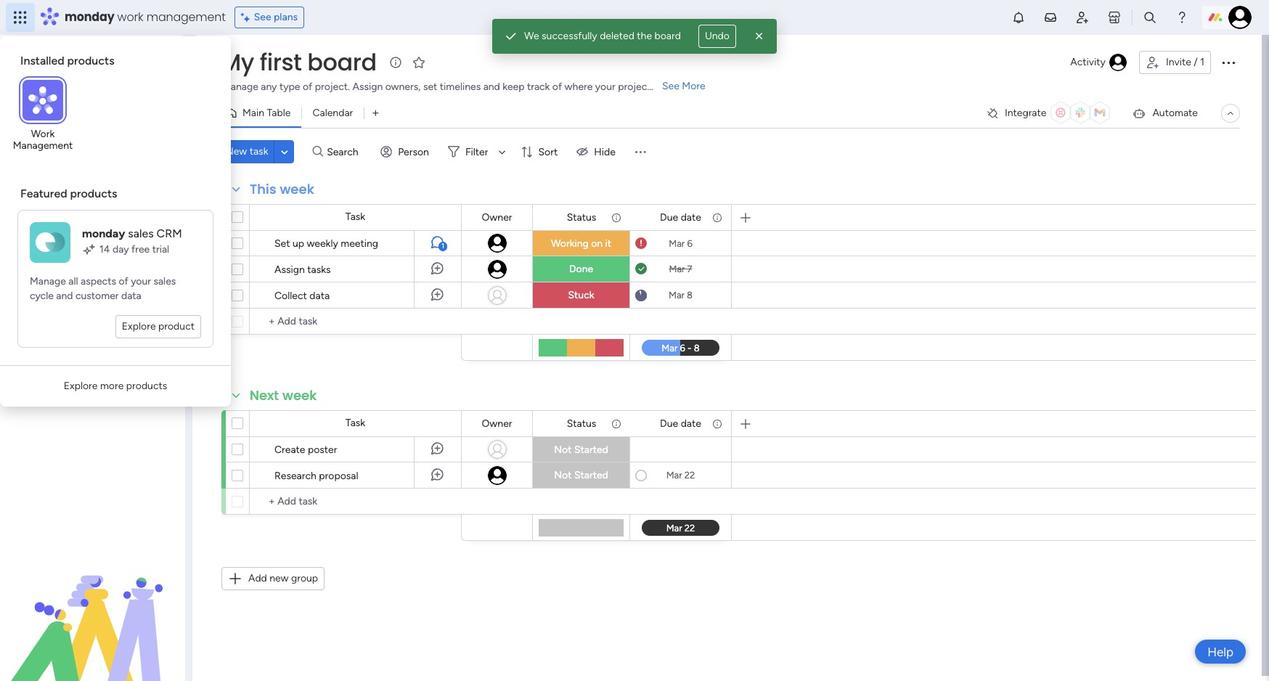 Task type: describe. For each thing, give the bounding box(es) containing it.
1 horizontal spatial first
[[260, 46, 302, 78]]

1 started from the top
[[574, 443, 608, 456]]

1 inside 'button'
[[441, 242, 444, 251]]

1 button
[[414, 230, 461, 256]]

sort
[[538, 146, 558, 158]]

crm
[[157, 226, 182, 240]]

1 horizontal spatial assign
[[352, 81, 383, 93]]

help button
[[1195, 640, 1246, 664]]

meeting
[[34, 203, 72, 216]]

work for monday
[[117, 9, 143, 25]]

more
[[682, 80, 706, 92]]

filter
[[465, 146, 488, 158]]

2 horizontal spatial board
[[655, 30, 681, 42]]

0 vertical spatial sales
[[128, 226, 154, 240]]

public board image for my first board
[[15, 178, 29, 192]]

my down see plans button
[[221, 46, 254, 78]]

invite
[[1166, 56, 1191, 68]]

1 due from the top
[[660, 211, 678, 223]]

status for 1st status 'field'
[[567, 211, 596, 223]]

manage any type of project. assign owners, set timelines and keep track of where your project stands.
[[222, 81, 686, 93]]

due date for first due date field from the top
[[660, 211, 701, 223]]

research
[[274, 470, 316, 482]]

owners,
[[385, 81, 421, 93]]

meeting
[[341, 237, 378, 250]]

v2 done deadline image
[[635, 262, 647, 276]]

working
[[551, 237, 589, 249]]

update feed image
[[1043, 10, 1058, 25]]

calendar
[[313, 107, 353, 119]]

workspace image
[[14, 113, 28, 129]]

1 owner from the top
[[482, 211, 512, 223]]

search everything image
[[1143, 10, 1157, 25]]

explore more products
[[64, 379, 167, 392]]

my work
[[33, 73, 72, 86]]

mar 22
[[666, 470, 695, 481]]

undo button
[[698, 25, 736, 48]]

1 horizontal spatial board
[[307, 46, 377, 78]]

2 status field from the top
[[563, 416, 600, 432]]

2 not from the top
[[554, 469, 572, 481]]

explore product
[[122, 320, 195, 332]]

new
[[270, 572, 289, 585]]

0 horizontal spatial assign
[[274, 264, 305, 276]]

aspects
[[81, 275, 116, 287]]

workspace selection element
[[14, 112, 121, 131]]

see for see more
[[662, 80, 680, 92]]

notifications image
[[1011, 10, 1026, 25]]

more
[[100, 379, 124, 392]]

set
[[274, 237, 290, 250]]

help
[[1208, 644, 1234, 659]]

Search in workspace field
[[30, 143, 121, 160]]

explore more products button
[[58, 374, 173, 398]]

Next week field
[[246, 386, 321, 405]]

calendar button
[[302, 102, 364, 125]]

add
[[248, 572, 267, 585]]

new task
[[226, 145, 268, 158]]

hide
[[594, 146, 616, 158]]

date for first due date field from the bottom of the page
[[681, 417, 701, 430]]

main for main workspace
[[33, 113, 59, 127]]

free
[[131, 244, 150, 256]]

automate
[[1153, 107, 1198, 119]]

m
[[17, 114, 25, 126]]

due date for first due date field from the bottom of the page
[[660, 417, 701, 430]]

this week
[[250, 180, 314, 198]]

add new group
[[248, 572, 318, 585]]

product
[[158, 320, 195, 332]]

This week field
[[246, 180, 318, 199]]

see more
[[662, 80, 706, 92]]

done
[[569, 263, 593, 275]]

2 vertical spatial board
[[71, 179, 98, 191]]

my inside option
[[33, 73, 47, 86]]

/
[[1194, 56, 1198, 68]]

next week
[[250, 386, 317, 404]]

1 horizontal spatial my first board
[[221, 46, 377, 78]]

type
[[279, 81, 300, 93]]

lottie animation image
[[0, 534, 185, 681]]

next
[[250, 386, 279, 404]]

task for owner
[[346, 211, 365, 223]]

list box containing my first board
[[0, 170, 185, 418]]

integrate
[[1005, 107, 1047, 119]]

assign tasks
[[274, 264, 331, 276]]

of for sales
[[119, 275, 128, 287]]

2 owner from the top
[[482, 417, 512, 430]]

0 vertical spatial and
[[483, 81, 500, 93]]

monday for monday sales crm
[[82, 226, 125, 240]]

invite / 1 button
[[1139, 51, 1211, 74]]

set up weekly meeting
[[274, 237, 378, 250]]

undo
[[705, 30, 730, 42]]

my work link
[[9, 68, 176, 91]]

the
[[637, 30, 652, 42]]

main table
[[243, 107, 291, 119]]

up
[[293, 237, 304, 250]]

tasks
[[307, 264, 331, 276]]

this
[[250, 180, 276, 198]]

my up meeting
[[34, 179, 48, 191]]

menu image
[[633, 145, 648, 159]]

lottie animation element
[[0, 534, 185, 681]]

2 not started from the top
[[554, 469, 608, 481]]

14
[[99, 244, 110, 256]]

angle down image
[[281, 146, 288, 157]]

manage for manage any type of project. assign owners, set timelines and keep track of where your project stands.
[[222, 81, 258, 93]]

stuck
[[568, 289, 594, 301]]

successfully
[[542, 30, 597, 42]]

products for featured products
[[70, 187, 117, 201]]

my work option
[[9, 68, 176, 91]]

table
[[267, 107, 291, 119]]

column information image for status
[[611, 212, 622, 223]]

home link
[[9, 44, 176, 67]]

mar 6
[[669, 238, 693, 249]]

on
[[591, 237, 603, 249]]

mar left 6
[[669, 238, 685, 249]]

explore for explore more products
[[64, 379, 98, 392]]

notes
[[74, 203, 102, 216]]

activity button
[[1065, 51, 1133, 74]]

stands.
[[654, 81, 686, 93]]

plans
[[274, 11, 298, 23]]

new task button
[[220, 140, 274, 163]]

2 started from the top
[[574, 469, 608, 481]]

1 not from the top
[[554, 443, 572, 456]]

add to favorites image
[[411, 55, 426, 69]]

mar 7
[[669, 264, 692, 274]]

1 inside button
[[1200, 56, 1205, 68]]

we
[[524, 30, 539, 42]]

working on it
[[551, 237, 611, 249]]



Task type: vqa. For each thing, say whether or not it's contained in the screenshot.
Hide 'popup button'
yes



Task type: locate. For each thing, give the bounding box(es) containing it.
of for assign
[[303, 81, 312, 93]]

1 vertical spatial work
[[50, 73, 72, 86]]

1 horizontal spatial column information image
[[712, 212, 723, 223]]

task for status
[[346, 417, 365, 429]]

of
[[303, 81, 312, 93], [552, 81, 562, 93], [119, 275, 128, 287]]

public board image down featured
[[15, 203, 29, 216]]

1 due date from the top
[[660, 211, 701, 223]]

poster
[[308, 444, 337, 456]]

column information image
[[611, 212, 622, 223], [712, 418, 723, 430]]

2 owner field from the top
[[478, 416, 516, 432]]

1 vertical spatial due
[[660, 417, 678, 430]]

proposal
[[319, 470, 358, 482]]

manage inside the manage all aspects of your sales cycle and customer data
[[30, 275, 66, 287]]

1 + add task text field from the top
[[257, 313, 455, 330]]

0 horizontal spatial my first board
[[34, 179, 98, 191]]

project.
[[315, 81, 350, 93]]

trial
[[152, 244, 169, 256]]

due up mar 22
[[660, 417, 678, 430]]

public board image
[[15, 178, 29, 192], [15, 203, 29, 216]]

automate button
[[1127, 102, 1204, 125]]

products up my work link
[[67, 54, 114, 68]]

invite / 1
[[1166, 56, 1205, 68]]

2 due date field from the top
[[657, 416, 705, 432]]

1 horizontal spatial explore
[[122, 320, 156, 332]]

1 date from the top
[[681, 211, 701, 223]]

due date field up mar 22
[[657, 416, 705, 432]]

column information image for status
[[611, 418, 622, 430]]

collect data
[[274, 290, 330, 302]]

week right this
[[280, 180, 314, 198]]

data down 'tasks'
[[310, 290, 330, 302]]

see plans
[[254, 11, 298, 23]]

Owner field
[[478, 209, 516, 225], [478, 416, 516, 432]]

see inside button
[[254, 11, 271, 23]]

mar left 7
[[669, 264, 685, 274]]

week inside next week field
[[282, 386, 317, 404]]

2 status from the top
[[567, 417, 596, 430]]

1 horizontal spatial see
[[662, 80, 680, 92]]

my first board up meeting notes
[[34, 179, 98, 191]]

Search field
[[323, 142, 367, 162]]

work for my
[[50, 73, 72, 86]]

Status field
[[563, 209, 600, 225], [563, 416, 600, 432]]

week inside this week field
[[280, 180, 314, 198]]

of right aspects
[[119, 275, 128, 287]]

1 vertical spatial due date field
[[657, 416, 705, 432]]

0 vertical spatial task
[[346, 211, 365, 223]]

0 vertical spatial not started
[[554, 443, 608, 456]]

date
[[681, 211, 701, 223], [681, 417, 701, 430]]

see left plans
[[254, 11, 271, 23]]

explore inside button
[[64, 379, 98, 392]]

task
[[346, 211, 365, 223], [346, 417, 365, 429]]

products for installed products
[[67, 54, 114, 68]]

2 vertical spatial products
[[126, 379, 167, 392]]

your down free
[[131, 275, 151, 287]]

0 vertical spatial due date field
[[657, 209, 705, 225]]

0 horizontal spatial data
[[121, 289, 141, 302]]

1 vertical spatial date
[[681, 417, 701, 430]]

0 horizontal spatial and
[[56, 289, 73, 302]]

select product image
[[13, 10, 28, 25]]

due
[[660, 211, 678, 223], [660, 417, 678, 430]]

explore left product
[[122, 320, 156, 332]]

due date field up mar 6
[[657, 209, 705, 225]]

0 vertical spatial 1
[[1200, 56, 1205, 68]]

0 vertical spatial assign
[[352, 81, 383, 93]]

status for 1st status 'field' from the bottom of the page
[[567, 417, 596, 430]]

and inside the manage all aspects of your sales cycle and customer data
[[56, 289, 73, 302]]

create poster
[[274, 444, 337, 456]]

products right more
[[126, 379, 167, 392]]

column information image for due date
[[712, 212, 723, 223]]

1 horizontal spatial your
[[595, 81, 616, 93]]

0 vertical spatial due date
[[660, 211, 701, 223]]

0 horizontal spatial work
[[50, 73, 72, 86]]

1 horizontal spatial column information image
[[712, 418, 723, 430]]

board right the the
[[655, 30, 681, 42]]

2 due date from the top
[[660, 417, 701, 430]]

set
[[423, 81, 437, 93]]

1 vertical spatial task
[[346, 417, 365, 429]]

0 horizontal spatial of
[[119, 275, 128, 287]]

mar for collect data
[[669, 290, 685, 301]]

1 vertical spatial products
[[70, 187, 117, 201]]

integrate button
[[980, 98, 1121, 129]]

of right type
[[303, 81, 312, 93]]

assign up add view image on the top
[[352, 81, 383, 93]]

1 vertical spatial not
[[554, 469, 572, 481]]

main up work
[[33, 113, 59, 127]]

0 vertical spatial owner
[[482, 211, 512, 223]]

add new group button
[[221, 567, 325, 590]]

1 vertical spatial owner field
[[478, 416, 516, 432]]

v2 overdue deadline image
[[635, 236, 647, 250]]

explore inside "button"
[[122, 320, 156, 332]]

1 vertical spatial explore
[[64, 379, 98, 392]]

activity
[[1071, 56, 1106, 68]]

0 vertical spatial manage
[[222, 81, 258, 93]]

monday up home link
[[65, 9, 114, 25]]

filter button
[[442, 140, 511, 163]]

1 horizontal spatial of
[[303, 81, 312, 93]]

your inside the manage all aspects of your sales cycle and customer data
[[131, 275, 151, 287]]

hide button
[[571, 140, 624, 163]]

your right "where"
[[595, 81, 616, 93]]

close image
[[752, 29, 767, 44]]

collect
[[274, 290, 307, 302]]

person button
[[375, 140, 438, 163]]

not
[[554, 443, 572, 456], [554, 469, 572, 481]]

installed products element
[[20, 54, 213, 68]]

monday
[[65, 9, 114, 25], [82, 226, 125, 240]]

+ add task text field down collect data
[[257, 313, 455, 330]]

1 vertical spatial manage
[[30, 275, 66, 287]]

person
[[398, 146, 429, 158]]

management
[[146, 9, 226, 25]]

1 vertical spatial column information image
[[611, 418, 622, 430]]

2 due from the top
[[660, 417, 678, 430]]

due up mar 6
[[660, 211, 678, 223]]

week
[[280, 180, 314, 198], [282, 386, 317, 404]]

week for next week
[[282, 386, 317, 404]]

task up proposal
[[346, 417, 365, 429]]

v2 search image
[[313, 144, 323, 160]]

mar for research proposal
[[666, 470, 682, 481]]

of inside the manage all aspects of your sales cycle and customer data
[[119, 275, 128, 287]]

2 public board image from the top
[[15, 203, 29, 216]]

sales down trial in the top left of the page
[[154, 275, 176, 287]]

main inside button
[[243, 107, 264, 119]]

2 + add task text field from the top
[[257, 493, 455, 510]]

data
[[121, 289, 141, 302], [310, 290, 330, 302]]

see plans button
[[234, 7, 304, 28]]

data inside the manage all aspects of your sales cycle and customer data
[[121, 289, 141, 302]]

0 vertical spatial column information image
[[712, 212, 723, 223]]

see more link
[[661, 79, 707, 94]]

1 not started from the top
[[554, 443, 608, 456]]

work
[[117, 9, 143, 25], [50, 73, 72, 86]]

task up meeting
[[346, 211, 365, 223]]

work management image
[[23, 80, 63, 121]]

main inside the workspace selection element
[[33, 113, 59, 127]]

1 due date field from the top
[[657, 209, 705, 225]]

week for this week
[[280, 180, 314, 198]]

1 vertical spatial public board image
[[15, 203, 29, 216]]

1 vertical spatial started
[[574, 469, 608, 481]]

main
[[243, 107, 264, 119], [33, 113, 59, 127]]

0 vertical spatial work
[[117, 9, 143, 25]]

mar left 8
[[669, 290, 685, 301]]

first inside list box
[[51, 179, 69, 191]]

1 horizontal spatial manage
[[222, 81, 258, 93]]

0 vertical spatial not
[[554, 443, 572, 456]]

0 vertical spatial monday
[[65, 9, 114, 25]]

track
[[527, 81, 550, 93]]

list box
[[0, 170, 185, 418]]

14 day free trial
[[99, 244, 169, 256]]

main left "table"
[[243, 107, 264, 119]]

products up notes
[[70, 187, 117, 201]]

help image
[[1175, 10, 1189, 25]]

board up project.
[[307, 46, 377, 78]]

cycle
[[30, 289, 54, 302]]

1 vertical spatial your
[[131, 275, 151, 287]]

weekly
[[307, 237, 338, 250]]

manage all aspects of your sales cycle and customer data
[[30, 275, 176, 302]]

mar
[[669, 238, 685, 249], [669, 264, 685, 274], [669, 290, 685, 301], [666, 470, 682, 481]]

management
[[13, 140, 73, 152]]

sales inside the manage all aspects of your sales cycle and customer data
[[154, 275, 176, 287]]

0 vertical spatial your
[[595, 81, 616, 93]]

1 horizontal spatial main
[[243, 107, 264, 119]]

2 horizontal spatial of
[[552, 81, 562, 93]]

1 vertical spatial sales
[[154, 275, 176, 287]]

invite members image
[[1075, 10, 1090, 25]]

customer
[[75, 289, 119, 302]]

sales up free
[[128, 226, 154, 240]]

owner
[[482, 211, 512, 223], [482, 417, 512, 430]]

2 date from the top
[[681, 417, 701, 430]]

first up type
[[260, 46, 302, 78]]

column information image
[[712, 212, 723, 223], [611, 418, 622, 430]]

explore for explore product
[[122, 320, 156, 332]]

and left keep
[[483, 81, 500, 93]]

assign
[[352, 81, 383, 93], [274, 264, 305, 276]]

0 horizontal spatial column information image
[[611, 418, 622, 430]]

mar for assign tasks
[[669, 264, 685, 274]]

0 vertical spatial board
[[655, 30, 681, 42]]

0 horizontal spatial explore
[[64, 379, 98, 392]]

featured
[[20, 187, 67, 201]]

public board image down management
[[15, 178, 29, 192]]

due date up mar 22
[[660, 417, 701, 430]]

show board description image
[[387, 55, 404, 70]]

options image
[[1220, 54, 1237, 71]]

first up meeting
[[51, 179, 69, 191]]

1 public board image from the top
[[15, 178, 29, 192]]

0 horizontal spatial see
[[254, 11, 271, 23]]

arrow down image
[[493, 143, 511, 160]]

of right track
[[552, 81, 562, 93]]

installed products
[[20, 54, 114, 68]]

1 vertical spatial 1
[[441, 242, 444, 251]]

task
[[250, 145, 268, 158]]

manage up "cycle"
[[30, 275, 66, 287]]

public board image for meeting notes
[[15, 203, 29, 216]]

explore left more
[[64, 379, 98, 392]]

1 vertical spatial column information image
[[712, 418, 723, 430]]

0 vertical spatial due
[[660, 211, 678, 223]]

main workspace
[[33, 113, 119, 127]]

it
[[605, 237, 611, 249]]

alert
[[492, 19, 777, 54]]

Due date field
[[657, 209, 705, 225], [657, 416, 705, 432]]

0 vertical spatial products
[[67, 54, 114, 68]]

1 vertical spatial status
[[567, 417, 596, 430]]

+ add task text field down proposal
[[257, 493, 455, 510]]

8
[[687, 290, 693, 301]]

1 vertical spatial owner
[[482, 417, 512, 430]]

date up 22
[[681, 417, 701, 430]]

0 horizontal spatial manage
[[30, 275, 66, 287]]

manage for manage all aspects of your sales cycle and customer data
[[30, 275, 66, 287]]

+ Add task text field
[[257, 313, 455, 330], [257, 493, 455, 510]]

1 status field from the top
[[563, 209, 600, 225]]

all
[[68, 275, 78, 287]]

0 vertical spatial status field
[[563, 209, 600, 225]]

0 vertical spatial week
[[280, 180, 314, 198]]

data right "customer"
[[121, 289, 141, 302]]

0 vertical spatial + add task text field
[[257, 313, 455, 330]]

kendall parks image
[[1229, 6, 1252, 29]]

main table button
[[220, 102, 302, 125]]

0 vertical spatial public board image
[[15, 178, 29, 192]]

1 vertical spatial week
[[282, 386, 317, 404]]

alert containing we successfully deleted the board
[[492, 19, 777, 54]]

0 vertical spatial explore
[[122, 320, 156, 332]]

meeting notes
[[34, 203, 102, 216]]

0 vertical spatial started
[[574, 443, 608, 456]]

2 task from the top
[[346, 417, 365, 429]]

1 task from the top
[[346, 211, 365, 223]]

1 vertical spatial due date
[[660, 417, 701, 430]]

0 vertical spatial owner field
[[478, 209, 516, 225]]

work up 'installed products' element
[[117, 9, 143, 25]]

see
[[254, 11, 271, 23], [662, 80, 680, 92]]

home option
[[9, 44, 176, 67]]

0 horizontal spatial main
[[33, 113, 59, 127]]

0 vertical spatial my first board
[[221, 46, 377, 78]]

main for main table
[[243, 107, 264, 119]]

see for see plans
[[254, 11, 271, 23]]

assign up collect
[[274, 264, 305, 276]]

1 vertical spatial assign
[[274, 264, 305, 276]]

featured products element
[[20, 187, 213, 201]]

0 vertical spatial date
[[681, 211, 701, 223]]

0 horizontal spatial 1
[[441, 242, 444, 251]]

keep
[[503, 81, 525, 93]]

1 vertical spatial my first board
[[34, 179, 98, 191]]

research proposal
[[274, 470, 358, 482]]

add view image
[[373, 108, 379, 119]]

6
[[687, 238, 693, 249]]

started
[[574, 443, 608, 456], [574, 469, 608, 481]]

collapse board header image
[[1225, 107, 1237, 119]]

monday marketplace image
[[1107, 10, 1122, 25]]

1 vertical spatial board
[[307, 46, 377, 78]]

and down all
[[56, 289, 73, 302]]

day
[[112, 244, 129, 256]]

0 horizontal spatial board
[[71, 179, 98, 191]]

column information image for due date
[[712, 418, 723, 430]]

due date up mar 6
[[660, 211, 701, 223]]

my down the installed
[[33, 73, 47, 86]]

0 vertical spatial status
[[567, 211, 596, 223]]

workspace
[[62, 113, 119, 127]]

1 vertical spatial first
[[51, 179, 69, 191]]

date for first due date field from the top
[[681, 211, 701, 223]]

manage left any
[[222, 81, 258, 93]]

monday up 14
[[82, 226, 125, 240]]

products inside button
[[126, 379, 167, 392]]

1 vertical spatial and
[[56, 289, 73, 302]]

1 status from the top
[[567, 211, 596, 223]]

0 horizontal spatial first
[[51, 179, 69, 191]]

work down installed products
[[50, 73, 72, 86]]

1 vertical spatial monday
[[82, 226, 125, 240]]

0 vertical spatial first
[[260, 46, 302, 78]]

date up 6
[[681, 211, 701, 223]]

1 horizontal spatial work
[[117, 9, 143, 25]]

mar left 22
[[666, 470, 682, 481]]

deleted
[[600, 30, 635, 42]]

1 vertical spatial + add task text field
[[257, 493, 455, 510]]

1 vertical spatial see
[[662, 80, 680, 92]]

0 horizontal spatial your
[[131, 275, 151, 287]]

My first board field
[[217, 46, 380, 78]]

and
[[483, 81, 500, 93], [56, 289, 73, 302]]

1 vertical spatial not started
[[554, 469, 608, 481]]

my first board up type
[[221, 46, 377, 78]]

1 owner field from the top
[[478, 209, 516, 225]]

see left more
[[662, 80, 680, 92]]

1 vertical spatial status field
[[563, 416, 600, 432]]

monday for monday work management
[[65, 9, 114, 25]]

week right the next
[[282, 386, 317, 404]]

home
[[32, 49, 60, 61]]

1 horizontal spatial 1
[[1200, 56, 1205, 68]]

1 horizontal spatial and
[[483, 81, 500, 93]]

mar 8
[[669, 290, 693, 301]]

0 horizontal spatial column information image
[[611, 212, 622, 223]]

1 horizontal spatial data
[[310, 290, 330, 302]]

0 vertical spatial see
[[254, 11, 271, 23]]

board up notes
[[71, 179, 98, 191]]

work inside my work option
[[50, 73, 72, 86]]

explore product button
[[115, 315, 201, 338]]

0 vertical spatial column information image
[[611, 212, 622, 223]]

1
[[1200, 56, 1205, 68], [441, 242, 444, 251]]



